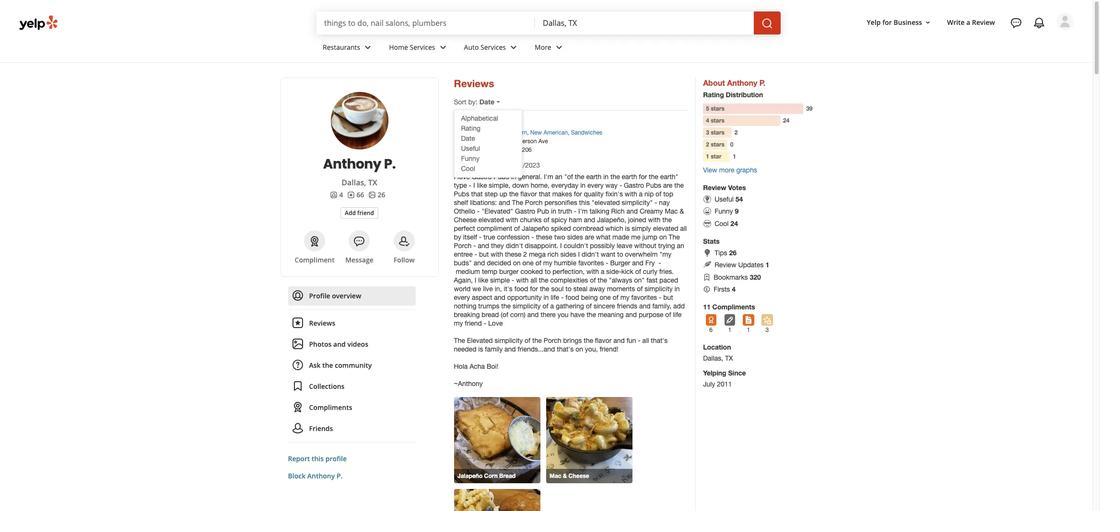 Task type: locate. For each thing, give the bounding box(es) containing it.
soul
[[551, 285, 564, 293]]

5.0 star rating image
[[454, 161, 503, 170]]

24 chevron down v2 image
[[362, 42, 374, 53], [437, 42, 449, 53], [508, 42, 519, 53]]

26
[[378, 190, 385, 200], [729, 249, 737, 257]]

2912
[[489, 138, 501, 145]]

itself
[[463, 234, 477, 241]]

location dallas, tx
[[703, 343, 733, 363]]

cornbread
[[573, 225, 604, 233]]

24 questions v2 image
[[292, 360, 303, 371]]

the right have
[[587, 311, 596, 319]]

rating down the alphabetical
[[461, 125, 481, 133]]

2 up 1 star
[[706, 141, 709, 148]]

24 collections v2 image
[[292, 381, 303, 392]]

1 24 chevron down v2 image from the left
[[362, 42, 374, 53]]

0 vertical spatial gastro
[[472, 173, 492, 181]]

by:
[[468, 98, 478, 106]]

the porch image
[[454, 119, 483, 148]]

24 chevron down v2 image inside home services link
[[437, 42, 449, 53]]

on up the trying
[[659, 234, 667, 241]]

2 vertical spatial pubs
[[454, 190, 469, 198]]

add friend button
[[341, 208, 378, 219]]

4 down "5"
[[706, 117, 709, 124]]

new
[[530, 129, 542, 136]]

1 horizontal spatial 26
[[729, 249, 737, 257]]

2 , from the left
[[568, 129, 570, 136]]

about anthony p.
[[703, 78, 766, 87]]

the porch southern , new american , sandwiches 2912 n henderson ave dallas, tx 75206
[[489, 119, 602, 153]]

flavor up the friend!
[[595, 337, 612, 345]]

message image
[[354, 236, 365, 247]]

truth
[[558, 208, 572, 215]]

perfection,
[[553, 268, 585, 276]]

1 vertical spatial compliments
[[309, 403, 352, 412]]

0 horizontal spatial 26
[[378, 190, 385, 200]]

funny link
[[454, 154, 522, 164]]

favorites down on"
[[631, 294, 657, 302]]

videos
[[347, 340, 368, 349]]

1 horizontal spatial these
[[536, 234, 552, 241]]

flavor down down
[[521, 190, 537, 198]]

cool
[[461, 165, 475, 173], [715, 220, 729, 228]]

porch inside the elevated simplicity of the porch brings the flavor and fun - all that's needed is family and friends...and that's on you, friend!
[[544, 337, 561, 345]]

these
[[536, 234, 552, 241], [505, 251, 522, 258]]

2 right 3 stars
[[735, 129, 738, 136]]

chunks
[[520, 216, 542, 224]]

2 none field from the left
[[543, 18, 746, 28]]

p. down profile at the bottom left
[[337, 472, 343, 481]]

are down the cornbread
[[585, 234, 594, 241]]

gastro up simplicity"
[[624, 182, 644, 189]]

and down friends
[[626, 311, 637, 319]]

0 vertical spatial menu
[[454, 114, 522, 174]]

for inside button
[[883, 18, 892, 27]]

1 vertical spatial tx
[[368, 177, 377, 188]]

0 horizontal spatial this
[[312, 455, 324, 464]]

profile overview
[[309, 292, 361, 301]]

friend down breaking
[[465, 320, 482, 327]]

everyday
[[552, 182, 579, 189]]

& inside i love gastro pubs in general. i'm an "of the earth in the earth for the earth" type - i like simple, down home, everyday in every way - gastro pubs are the pubs that step up the flavor that makes for quality fixin's with a nip of top shelf libations: and the porch personifies this "elevated simplicity" - nay othello - "elevated" gastro pub in truth - i'm talking rich and creamy mac & cheese elevated with chunks of spicy ham and jalapeño, joined with the perfect compliment of jalapeño spiked cornbread which is simply elevated all by itself - true confession - these two sides are what made me jump on the porch - and they didn't disappoint. i couldn't possibly leave without trying an entree - but with these 2 mega rich sides i didn't want to overwhelm "my buds" and decided on one of my humble favorites - burger and fry  - medium temp burger cooked to perfection, with a side-kick of curly fries. again, i like simple - with all the complexities of the "always on" fast paced world we live in, it's food for the soul to steal away moments of simplicity in every aspect and opportunity in life - food being one of my favorites - but nothing trumps the simplicity of a gathering of sincere friends and family, add breaking bread (of corn) and there you have the meaning and purpose of life my friend - love
[[680, 208, 684, 215]]

1 horizontal spatial ,
[[568, 129, 570, 136]]

sort
[[454, 98, 467, 106]]

porch inside "the porch southern , new american , sandwiches 2912 n henderson ave dallas, tx 75206"
[[502, 119, 521, 128]]

- down libations:
[[477, 208, 480, 215]]

24 photos v2 image
[[292, 338, 303, 350]]

1 horizontal spatial that
[[539, 190, 551, 198]]

2 vertical spatial my
[[454, 320, 463, 327]]

2 earth from the left
[[622, 173, 637, 181]]

with down cooked
[[516, 277, 529, 284]]

othello
[[454, 208, 475, 215]]

star
[[711, 153, 722, 160]]

75206
[[516, 147, 532, 153]]

0 vertical spatial p.
[[760, 78, 766, 87]]

9
[[735, 207, 739, 216]]

2 vertical spatial 4
[[732, 285, 736, 293]]

for right the yelp
[[883, 18, 892, 27]]

dallas, up reviews element
[[342, 177, 366, 188]]

i
[[454, 173, 456, 181], [473, 182, 475, 189], [560, 242, 562, 250], [578, 251, 580, 258], [475, 277, 477, 284]]

simplicity up "family" at the bottom left of the page
[[495, 337, 523, 345]]

- down itself
[[474, 242, 476, 250]]

2 horizontal spatial 2
[[735, 129, 738, 136]]

2 services from the left
[[481, 43, 506, 52]]

3 for 3
[[766, 327, 769, 334]]

0 vertical spatial but
[[479, 251, 489, 258]]

all inside the elevated simplicity of the porch brings the flavor and fun - all that's needed is family and friends...and that's on you, friend!
[[643, 337, 649, 345]]

meaning
[[598, 311, 624, 319]]

24 profile v2 image
[[292, 290, 303, 302]]

of inside the elevated simplicity of the porch brings the flavor and fun - all that's needed is family and friends...and that's on you, friend!
[[525, 337, 531, 345]]

1 horizontal spatial earth
[[622, 173, 637, 181]]

1 horizontal spatial my
[[543, 259, 552, 267]]

porch up friends...and
[[544, 337, 561, 345]]

and down overwhelm
[[632, 259, 644, 267]]

services right home
[[410, 43, 435, 52]]

a inside 'link'
[[967, 18, 971, 27]]

1 horizontal spatial 4
[[706, 117, 709, 124]]

on up burger
[[513, 259, 521, 267]]

3
[[706, 129, 709, 136], [766, 327, 769, 334]]

is inside i love gastro pubs in general. i'm an "of the earth in the earth for the earth" type - i like simple, down home, everyday in every way - gastro pubs are the pubs that step up the flavor that makes for quality fixin's with a nip of top shelf libations: and the porch personifies this "elevated simplicity" - nay othello - "elevated" gastro pub in truth - i'm talking rich and creamy mac & cheese elevated with chunks of spicy ham and jalapeño, joined with the perfect compliment of jalapeño spiked cornbread which is simply elevated all by itself - true confession - these two sides are what made me jump on the porch - and they didn't disappoint. i couldn't possibly leave without trying an entree - but with these 2 mega rich sides i didn't want to overwhelm "my buds" and decided on one of my humble favorites - burger and fry  - medium temp burger cooked to perfection, with a side-kick of curly fries. again, i like simple - with all the complexities of the "always on" fast paced world we live in, it's food for the soul to steal away moments of simplicity in every aspect and opportunity in life - food being one of my favorites - but nothing trumps the simplicity of a gathering of sincere friends and family, add breaking bread (of corn) and there you have the meaning and purpose of life my friend - love
[[625, 225, 630, 233]]

review inside 'link'
[[972, 18, 995, 27]]

simplicity down 'fast'
[[645, 285, 673, 293]]

these up decided in the left bottom of the page
[[505, 251, 522, 258]]

dallas, down location
[[703, 355, 723, 363]]

sides up couldn't
[[567, 234, 583, 241]]

4 inside friends element
[[339, 190, 343, 200]]

review down view
[[703, 184, 726, 192]]

food up opportunity
[[515, 285, 528, 293]]

0 vertical spatial an
[[555, 173, 563, 181]]

0 vertical spatial that's
[[651, 337, 668, 345]]

0 vertical spatial funny
[[461, 155, 480, 163]]

and left there
[[527, 311, 539, 319]]

2
[[735, 129, 738, 136], [706, 141, 709, 148], [523, 251, 527, 258]]

more
[[719, 166, 735, 174]]

dallas, inside "the porch southern , new american , sandwiches 2912 n henderson ave dallas, tx 75206"
[[489, 147, 506, 153]]

review right the write
[[972, 18, 995, 27]]

in up there
[[544, 294, 549, 302]]

burger
[[499, 268, 519, 276]]

you
[[558, 311, 569, 319]]

date right by:
[[479, 98, 495, 106]]

photo of the porch - dallas, tx, united states. mac & cheese image
[[546, 397, 632, 484]]

1 horizontal spatial rating
[[703, 91, 724, 99]]

stars for 4 stars
[[711, 117, 725, 124]]

0 horizontal spatial compliments
[[309, 403, 352, 412]]

10/31/2023
[[506, 162, 540, 169]]

1 right "updates"
[[766, 261, 769, 269]]

services for home services
[[410, 43, 435, 52]]

1 vertical spatial an
[[677, 242, 684, 250]]

messages image
[[1011, 17, 1022, 29]]

friend inside i love gastro pubs in general. i'm an "of the earth in the earth for the earth" type - i like simple, down home, everyday in every way - gastro pubs are the pubs that step up the flavor that makes for quality fixin's with a nip of top shelf libations: and the porch personifies this "elevated simplicity" - nay othello - "elevated" gastro pub in truth - i'm talking rich and creamy mac & cheese elevated with chunks of spicy ham and jalapeño, joined with the perfect compliment of jalapeño spiked cornbread which is simply elevated all by itself - true confession - these two sides are what made me jump on the porch - and they didn't disappoint. i couldn't possibly leave without trying an entree - but with these 2 mega rich sides i didn't want to overwhelm "my buds" and decided on one of my humble favorites - burger and fry  - medium temp burger cooked to perfection, with a side-kick of curly fries. again, i like simple - with all the complexities of the "always on" fast paced world we live in, it's food for the soul to steal away moments of simplicity in every aspect and opportunity in life - food being one of my favorites - but nothing trumps the simplicity of a gathering of sincere friends and family, add breaking bread (of corn) and there you have the meaning and purpose of life my friend - love
[[465, 320, 482, 327]]

i'm
[[544, 173, 553, 181], [578, 208, 588, 215]]

11 compliments
[[703, 303, 755, 311]]

24 chevron down v2 image inside the restaurants link
[[362, 42, 374, 53]]

useful inside 'alphabetical rating date useful funny cool'
[[461, 145, 480, 153]]

0 horizontal spatial an
[[555, 173, 563, 181]]

0 vertical spatial 4
[[706, 117, 709, 124]]

&
[[680, 208, 684, 215], [563, 473, 567, 480]]

"always
[[609, 277, 632, 284]]

320
[[750, 273, 761, 281]]

- up 'disappoint.'
[[532, 234, 534, 241]]

anthony
[[727, 78, 758, 87], [323, 155, 381, 174], [307, 472, 335, 481]]

1 vertical spatial p.
[[384, 155, 396, 174]]

live
[[483, 285, 493, 293]]

that's down brings
[[557, 346, 574, 353]]

1 horizontal spatial menu
[[454, 114, 522, 174]]

you,
[[585, 346, 598, 353]]

for
[[883, 18, 892, 27], [639, 173, 647, 181], [574, 190, 582, 198], [530, 285, 538, 293]]

2 vertical spatial simplicity
[[495, 337, 523, 345]]

and left the "videos"
[[333, 340, 346, 349]]

anthony inside anthony p. dallas, tx
[[323, 155, 381, 174]]

the up date link
[[489, 119, 500, 128]]

1 vertical spatial elevated
[[653, 225, 678, 233]]

24 chevron down v2 image for restaurants
[[362, 42, 374, 53]]

2 stars from the top
[[711, 117, 725, 124]]

friends element
[[330, 190, 343, 200]]

tips 26
[[715, 249, 737, 257]]

16 chevron down v2 image
[[924, 19, 932, 26]]

4 right firsts
[[732, 285, 736, 293]]

rating distribution
[[703, 91, 763, 99]]

pubs up shelf
[[454, 190, 469, 198]]

0 vertical spatial cheese
[[454, 216, 477, 224]]

trumps
[[478, 303, 500, 310]]

None field
[[324, 18, 528, 28], [543, 18, 746, 28]]

0 horizontal spatial 2
[[523, 251, 527, 258]]

26 inside photos element
[[378, 190, 385, 200]]

top
[[663, 190, 673, 198]]

bookmarks
[[714, 274, 748, 281]]

24 chevron down v2 image right the restaurants
[[362, 42, 374, 53]]

1 vertical spatial gastro
[[624, 182, 644, 189]]

0 horizontal spatial useful
[[461, 145, 480, 153]]

cheese
[[454, 216, 477, 224], [568, 473, 589, 480]]

1 horizontal spatial 2
[[706, 141, 709, 148]]

photos element
[[368, 190, 385, 200]]

the inside the elevated simplicity of the porch brings the flavor and fun - all that's needed is family and friends...and that's on you, friend!
[[454, 337, 465, 345]]

3 24 chevron down v2 image from the left
[[508, 42, 519, 53]]

0 vertical spatial these
[[536, 234, 552, 241]]

that's down purpose on the right bottom
[[651, 337, 668, 345]]

24 chevron down v2 image inside auto services link
[[508, 42, 519, 53]]

with down they
[[491, 251, 503, 258]]

1 horizontal spatial one
[[600, 294, 611, 302]]

corn)
[[510, 311, 526, 319]]

Find text field
[[324, 18, 528, 28]]

0 vertical spatial favorites
[[578, 259, 604, 267]]

2 that from the left
[[539, 190, 551, 198]]

steal
[[573, 285, 588, 293]]

1 horizontal spatial funny
[[715, 208, 733, 216]]

the inside "the porch southern , new american , sandwiches 2912 n henderson ave dallas, tx 75206"
[[489, 119, 500, 128]]

1 horizontal spatial useful
[[715, 196, 734, 203]]

0 horizontal spatial menu
[[288, 287, 416, 443]]

0 horizontal spatial cool
[[461, 165, 475, 173]]

1 vertical spatial life
[[673, 311, 682, 319]]

3 stars from the top
[[711, 129, 725, 136]]

of down moments
[[613, 294, 619, 302]]

jalapeño inside i love gastro pubs in general. i'm an "of the earth in the earth for the earth" type - i like simple, down home, everyday in every way - gastro pubs are the pubs that step up the flavor that makes for quality fixin's with a nip of top shelf libations: and the porch personifies this "elevated simplicity" - nay othello - "elevated" gastro pub in truth - i'm talking rich and creamy mac & cheese elevated with chunks of spicy ham and jalapeño, joined with the perfect compliment of jalapeño spiked cornbread which is simply elevated all by itself - true confession - these two sides are what made me jump on the porch - and they didn't disappoint. i couldn't possibly leave without trying an entree - but with these 2 mega rich sides i didn't want to overwhelm "my buds" and decided on one of my humble favorites - burger and fry  - medium temp burger cooked to perfection, with a side-kick of curly fries. again, i like simple - with all the complexities of the "always on" fast paced world we live in, it's food for the soul to steal away moments of simplicity in every aspect and opportunity in life - food being one of my favorites - but nothing trumps the simplicity of a gathering of sincere friends and family, add breaking bread (of corn) and there you have the meaning and purpose of life my friend - love
[[522, 225, 549, 233]]

cool down funny 9
[[715, 220, 729, 228]]

1 services from the left
[[410, 43, 435, 52]]

simplicity down opportunity
[[513, 303, 541, 310]]

1 horizontal spatial jalapeño
[[522, 225, 549, 233]]

overwhelm
[[625, 251, 658, 258]]

is down elevated in the bottom left of the page
[[478, 346, 483, 353]]

0 vertical spatial useful
[[461, 145, 480, 153]]

one up the sincere
[[600, 294, 611, 302]]

1 horizontal spatial mac
[[665, 208, 678, 215]]

write a review link
[[943, 14, 999, 31]]

Near text field
[[543, 18, 746, 28]]

i down two
[[560, 242, 562, 250]]

flavor
[[521, 190, 537, 198], [595, 337, 612, 345]]

2 inside i love gastro pubs in general. i'm an "of the earth in the earth for the earth" type - i like simple, down home, everyday in every way - gastro pubs are the pubs that step up the flavor that makes for quality fixin's with a nip of top shelf libations: and the porch personifies this "elevated simplicity" - nay othello - "elevated" gastro pub in truth - i'm talking rich and creamy mac & cheese elevated with chunks of spicy ham and jalapeño, joined with the perfect compliment of jalapeño spiked cornbread which is simply elevated all by itself - true confession - these two sides are what made me jump on the porch - and they didn't disappoint. i couldn't possibly leave without trying an entree - but with these 2 mega rich sides i didn't want to overwhelm "my buds" and decided on one of my humble favorites - burger and fry  - medium temp burger cooked to perfection, with a side-kick of curly fries. again, i like simple - with all the complexities of the "always on" fast paced world we live in, it's food for the soul to steal away moments of simplicity in every aspect and opportunity in life - food being one of my favorites - but nothing trumps the simplicity of a gathering of sincere friends and family, add breaking bread (of corn) and there you have the meaning and purpose of life my friend - love
[[523, 251, 527, 258]]

- right fun
[[638, 337, 641, 345]]

0 horizontal spatial 4
[[339, 190, 343, 200]]

date inside 'alphabetical rating date useful funny cool'
[[461, 135, 475, 143]]

sandwiches
[[571, 129, 602, 136]]

1 horizontal spatial on
[[576, 346, 583, 353]]

0 horizontal spatial are
[[585, 234, 594, 241]]

0 vertical spatial anthony
[[727, 78, 758, 87]]

friends menu item
[[288, 420, 416, 443]]

date for alphabetical rating date useful funny cool
[[461, 135, 475, 143]]

1 vertical spatial reviews
[[309, 319, 335, 328]]

funny inside 'alphabetical rating date useful funny cool'
[[461, 155, 480, 163]]

None search field
[[317, 12, 783, 35]]

one
[[523, 259, 534, 267], [600, 294, 611, 302]]

16 review v2 image
[[347, 191, 355, 199]]

photo of the porch - dallas, tx, united states. jalapeño corn bread image
[[454, 397, 540, 484]]

rich
[[611, 208, 625, 215]]

i'm up home,
[[544, 173, 553, 181]]

anthony up 16 review v2 icon
[[323, 155, 381, 174]]

that down home,
[[539, 190, 551, 198]]

1 horizontal spatial all
[[643, 337, 649, 345]]

4 stars
[[706, 117, 725, 124]]

stars
[[711, 105, 725, 112], [711, 117, 725, 124], [711, 129, 725, 136], [711, 141, 725, 148]]

1 horizontal spatial gastro
[[515, 208, 535, 215]]

0 horizontal spatial food
[[515, 285, 528, 293]]

24 compliment v2 image
[[292, 402, 303, 413]]

dallas,
[[489, 147, 506, 153], [342, 177, 366, 188], [703, 355, 723, 363]]

and up the joined
[[627, 208, 638, 215]]

have
[[571, 311, 585, 319]]

0 horizontal spatial ,
[[527, 129, 529, 136]]

review
[[972, 18, 995, 27], [703, 184, 726, 192], [715, 262, 737, 269]]

step
[[485, 190, 498, 198]]

write
[[947, 18, 965, 27]]

mac inside i love gastro pubs in general. i'm an "of the earth in the earth for the earth" type - i like simple, down home, everyday in every way - gastro pubs are the pubs that step up the flavor that makes for quality fixin's with a nip of top shelf libations: and the porch personifies this "elevated simplicity" - nay othello - "elevated" gastro pub in truth - i'm talking rich and creamy mac & cheese elevated with chunks of spicy ham and jalapeño, joined with the perfect compliment of jalapeño spiked cornbread which is simply elevated all by itself - true confession - these two sides are what made me jump on the porch - and they didn't disappoint. i couldn't possibly leave without trying an entree - but with these 2 mega rich sides i didn't want to overwhelm "my buds" and decided on one of my humble favorites - burger and fry  - medium temp burger cooked to perfection, with a side-kick of curly fries. again, i like simple - with all the complexities of the "always on" fast paced world we live in, it's food for the soul to steal away moments of simplicity in every aspect and opportunity in life - food being one of my favorites - but nothing trumps the simplicity of a gathering of sincere friends and family, add breaking bread (of corn) and there you have the meaning and purpose of life my friend - love
[[665, 208, 678, 215]]

24 chevron down v2 image right auto services
[[508, 42, 519, 53]]

1 that from the left
[[471, 190, 483, 198]]

complexities
[[550, 277, 588, 284]]

corn
[[484, 473, 498, 480]]

elevated up the trying
[[653, 225, 678, 233]]

0 vertical spatial i'm
[[544, 173, 553, 181]]

0 horizontal spatial gastro
[[472, 173, 492, 181]]

0 horizontal spatial one
[[523, 259, 534, 267]]

ask the community
[[309, 361, 372, 370]]

of up on"
[[635, 268, 641, 276]]

0 vertical spatial on
[[659, 234, 667, 241]]

26 right tips
[[729, 249, 737, 257]]

date
[[479, 98, 495, 106], [461, 135, 475, 143]]

1 horizontal spatial food
[[566, 294, 579, 302]]

1 horizontal spatial i'm
[[578, 208, 588, 215]]

review inside review updates 1
[[715, 262, 737, 269]]

on down brings
[[576, 346, 583, 353]]

since
[[728, 369, 746, 378]]

funny 9
[[715, 207, 739, 216]]

24 friends v2 image
[[292, 423, 303, 434]]

0 vertical spatial cool
[[461, 165, 475, 173]]

1 horizontal spatial cheese
[[568, 473, 589, 480]]

2 horizontal spatial dallas,
[[703, 355, 723, 363]]

0 horizontal spatial these
[[505, 251, 522, 258]]

1 vertical spatial cool
[[715, 220, 729, 228]]

0 horizontal spatial that's
[[557, 346, 574, 353]]

24 chevron down v2 image for auto services
[[508, 42, 519, 53]]

tx inside location dallas, tx
[[725, 355, 733, 363]]

anthony inside block anthony p. button
[[307, 472, 335, 481]]

a right the write
[[967, 18, 971, 27]]

the right ask
[[322, 361, 333, 370]]

sandwiches link
[[571, 129, 602, 136]]

0 vertical spatial rating
[[703, 91, 724, 99]]

0 horizontal spatial is
[[478, 346, 483, 353]]

the left soul
[[540, 285, 549, 293]]

stars for 5 stars
[[711, 105, 725, 112]]

useful link
[[454, 144, 522, 154]]

0 horizontal spatial services
[[410, 43, 435, 52]]

didn't down "confession"
[[506, 242, 523, 250]]

menu
[[454, 114, 522, 174], [288, 287, 416, 443]]

friend right add
[[357, 209, 374, 217]]

block
[[288, 472, 306, 481]]

24 review v2 image
[[292, 317, 303, 329]]

my down rich
[[543, 259, 552, 267]]

menu containing profile overview
[[288, 287, 416, 443]]

for up nip
[[639, 173, 647, 181]]

love
[[488, 320, 503, 327]]

the up the trying
[[669, 234, 680, 241]]

1 star
[[706, 153, 722, 160]]

stars for 2 stars
[[711, 141, 725, 148]]

tx
[[507, 147, 514, 153], [368, 177, 377, 188], [725, 355, 733, 363]]

0 horizontal spatial 3
[[706, 129, 709, 136]]

16 photos v2 image
[[368, 191, 376, 199]]

4 for 4
[[339, 190, 343, 200]]

1 stars from the top
[[711, 105, 725, 112]]

firsts
[[714, 286, 730, 293]]

decided
[[487, 259, 511, 267]]

block anthony p.
[[288, 472, 343, 481]]

pubs up nip
[[646, 182, 661, 189]]

jalapeño left corn
[[457, 473, 482, 480]]

1 vertical spatial are
[[585, 234, 594, 241]]

1 vertical spatial useful
[[715, 196, 734, 203]]

profile overview menu item
[[288, 287, 416, 310]]

that up libations:
[[471, 190, 483, 198]]

1 vertical spatial this
[[312, 455, 324, 464]]

0 horizontal spatial jalapeño
[[457, 473, 482, 480]]

0 vertical spatial all
[[680, 225, 687, 233]]

0 vertical spatial sides
[[567, 234, 583, 241]]

2 for 2
[[735, 129, 738, 136]]

0 horizontal spatial rating
[[461, 125, 481, 133]]

2 horizontal spatial 4
[[732, 285, 736, 293]]

sort by: date
[[454, 98, 495, 106]]

0 horizontal spatial 24
[[731, 220, 738, 228]]

of up friends...and
[[525, 337, 531, 345]]

2 24 chevron down v2 image from the left
[[437, 42, 449, 53]]

1 horizontal spatial 24
[[783, 117, 790, 124]]

simple,
[[489, 182, 510, 189]]

to down complexities
[[566, 285, 572, 293]]

p. for about anthony p.
[[760, 78, 766, 87]]

gastro
[[472, 173, 492, 181], [624, 182, 644, 189], [515, 208, 535, 215]]

gastro up chunks at the top left
[[515, 208, 535, 215]]

funny up cool 24
[[715, 208, 733, 216]]

1 horizontal spatial pubs
[[494, 173, 509, 181]]

tx up 16 photos v2
[[368, 177, 377, 188]]

the up needed
[[454, 337, 465, 345]]

1 vertical spatial friend
[[465, 320, 482, 327]]

family
[[485, 346, 503, 353]]

1 right "6"
[[728, 327, 731, 334]]

collections
[[309, 382, 345, 391]]

0 vertical spatial are
[[663, 182, 673, 189]]

p. inside button
[[337, 472, 343, 481]]

1 vertical spatial menu
[[288, 287, 416, 443]]

4 stars from the top
[[711, 141, 725, 148]]

i'm up ham
[[578, 208, 588, 215]]

yelping since july 2011
[[703, 369, 746, 389]]

1 vertical spatial simplicity
[[513, 303, 541, 310]]

and down up
[[499, 199, 510, 207]]

1 vertical spatial every
[[454, 294, 470, 302]]

1 vertical spatial one
[[600, 294, 611, 302]]

anthony up distribution
[[727, 78, 758, 87]]

1 none field from the left
[[324, 18, 528, 28]]

0 vertical spatial friend
[[357, 209, 374, 217]]

shelf
[[454, 199, 468, 207]]

0 vertical spatial mac
[[665, 208, 678, 215]]

an right the trying
[[677, 242, 684, 250]]

2 left mega
[[523, 251, 527, 258]]

date link
[[454, 134, 522, 144]]

1 vertical spatial 3
[[766, 327, 769, 334]]

dallas, inside anthony p. dallas, tx
[[342, 177, 366, 188]]



Task type: describe. For each thing, give the bounding box(es) containing it.
the left earth"
[[649, 173, 658, 181]]

of right nip
[[656, 190, 662, 198]]

1 horizontal spatial every
[[588, 182, 604, 189]]

follow image
[[398, 236, 410, 247]]

0 horizontal spatial i'm
[[544, 173, 553, 181]]

yelping
[[703, 369, 726, 378]]

1 vertical spatial mac
[[549, 473, 561, 480]]

nay
[[659, 199, 670, 207]]

"elevated
[[592, 199, 620, 207]]

of up "confession"
[[514, 225, 520, 233]]

jump
[[643, 234, 657, 241]]

alphabetical rating date useful funny cool
[[461, 115, 498, 173]]

of down pub
[[544, 216, 550, 224]]

tips
[[715, 249, 727, 257]]

temp
[[482, 268, 497, 276]]

and down in,
[[494, 294, 505, 302]]

menu containing alphabetical
[[454, 114, 522, 174]]

of up there
[[543, 303, 549, 310]]

i down couldn't
[[578, 251, 580, 258]]

- down soul
[[561, 294, 564, 302]]

funny inside funny 9
[[715, 208, 733, 216]]

gathering
[[556, 303, 584, 310]]

bread
[[482, 311, 499, 319]]

which
[[606, 225, 623, 233]]

24 chevron down v2 image for home services
[[437, 42, 449, 53]]

jalapeño,
[[597, 216, 626, 224]]

the up friends...and
[[532, 337, 542, 345]]

stars for 3 stars
[[711, 129, 725, 136]]

they
[[491, 242, 504, 250]]

cool inside 'alphabetical rating date useful funny cool'
[[461, 165, 475, 173]]

and up the cornbread
[[584, 216, 595, 224]]

hola acha boi!
[[454, 363, 499, 371]]

business categories element
[[315, 35, 1074, 62]]

1 vertical spatial 26
[[729, 249, 737, 257]]

useful inside useful 54
[[715, 196, 734, 203]]

on"
[[634, 277, 645, 284]]

restaurants link
[[315, 35, 381, 62]]

1 horizontal spatial reviews
[[454, 78, 494, 90]]

0 vertical spatial my
[[543, 259, 552, 267]]

0 vertical spatial food
[[515, 285, 528, 293]]

trying
[[658, 242, 675, 250]]

of down being
[[586, 303, 592, 310]]

the down cooked
[[539, 277, 549, 284]]

2 stars
[[706, 141, 725, 148]]

2 horizontal spatial gastro
[[624, 182, 644, 189]]

review votes
[[703, 184, 746, 192]]

of down on"
[[637, 285, 643, 293]]

0 horizontal spatial elevated
[[479, 216, 504, 224]]

the up "(of"
[[501, 303, 511, 310]]

hola
[[454, 363, 468, 371]]

p. for block anthony p.
[[337, 472, 343, 481]]

home
[[389, 43, 408, 52]]

the inside ask the community link
[[322, 361, 333, 370]]

none field find
[[324, 18, 528, 28]]

a up there
[[550, 303, 554, 310]]

updates
[[738, 262, 764, 269]]

5 stars
[[706, 105, 725, 112]]

possibly
[[590, 242, 615, 250]]

2 horizontal spatial all
[[680, 225, 687, 233]]

reviews element
[[347, 190, 364, 200]]

- left nay
[[655, 199, 657, 207]]

simplicity"
[[622, 199, 653, 207]]

flavor inside the elevated simplicity of the porch brings the flavor and fun - all that's needed is family and friends...and that's on you, friend!
[[595, 337, 612, 345]]

2 horizontal spatial my
[[621, 294, 630, 302]]

on inside the elevated simplicity of the porch brings the flavor and fun - all that's needed is family and friends...and that's on you, friend!
[[576, 346, 583, 353]]

search image
[[762, 18, 773, 29]]

firsts 4
[[714, 285, 736, 293]]

- down want
[[606, 259, 608, 267]]

compliment image
[[309, 236, 320, 247]]

brings
[[563, 337, 582, 345]]

3 for 3 stars
[[706, 129, 709, 136]]

1 vertical spatial cheese
[[568, 473, 589, 480]]

0 horizontal spatial pubs
[[454, 190, 469, 198]]

tx inside anthony p. dallas, tx
[[368, 177, 377, 188]]

2 horizontal spatial to
[[617, 251, 623, 258]]

again,
[[454, 277, 473, 284]]

report this profile
[[288, 455, 347, 464]]

1 horizontal spatial are
[[663, 182, 673, 189]]

1 vertical spatial that's
[[557, 346, 574, 353]]

- inside the elevated simplicity of the porch brings the flavor and fun - all that's needed is family and friends...and that's on you, friend!
[[638, 337, 641, 345]]

0 horizontal spatial favorites
[[578, 259, 604, 267]]

simply
[[632, 225, 651, 233]]

maria w. image
[[1057, 13, 1074, 30]]

1 horizontal spatial that's
[[651, 337, 668, 345]]

ave
[[539, 138, 548, 145]]

1 , from the left
[[527, 129, 529, 136]]

2 horizontal spatial on
[[659, 234, 667, 241]]

kick
[[621, 268, 634, 276]]

world
[[454, 285, 471, 293]]

in down paced
[[675, 285, 680, 293]]

mac & cheese
[[549, 473, 589, 480]]

graphs
[[736, 166, 757, 174]]

disappoint.
[[525, 242, 558, 250]]

- right type on the top left of page
[[469, 182, 472, 189]]

in up way
[[603, 173, 609, 181]]

1 vertical spatial &
[[563, 473, 567, 480]]

1 vertical spatial 24
[[731, 220, 738, 228]]

i up we
[[475, 277, 477, 284]]

p. inside anthony p. dallas, tx
[[384, 155, 396, 174]]

confession
[[497, 234, 530, 241]]

2 horizontal spatial pubs
[[646, 182, 661, 189]]

new american link
[[530, 129, 568, 136]]

services for auto services
[[481, 43, 506, 52]]

6
[[710, 327, 713, 334]]

- left true
[[479, 234, 482, 241]]

southern link
[[504, 129, 527, 136]]

anthony for block anthony p.
[[307, 472, 335, 481]]

in up quality
[[580, 182, 586, 189]]

it's
[[504, 285, 513, 293]]

- up ham
[[574, 208, 577, 215]]

message
[[345, 256, 374, 265]]

the elevated simplicity of the porch brings the flavor and fun - all that's needed is family and friends...and that's on you, friend!
[[454, 337, 668, 353]]

1 horizontal spatial didn't
[[582, 251, 599, 258]]

0 horizontal spatial every
[[454, 294, 470, 302]]

1 horizontal spatial life
[[673, 311, 682, 319]]

buds"
[[454, 259, 472, 267]]

0 vertical spatial one
[[523, 259, 534, 267]]

and down true
[[478, 242, 489, 250]]

review for review votes
[[703, 184, 726, 192]]

0 horizontal spatial all
[[531, 277, 537, 284]]

in up down
[[511, 173, 516, 181]]

for down everyday
[[574, 190, 582, 198]]

add
[[673, 303, 685, 310]]

16 friends v2 image
[[330, 191, 337, 199]]

for up opportunity
[[530, 285, 538, 293]]

i right type on the top left of page
[[473, 182, 475, 189]]

a left side-
[[601, 268, 605, 276]]

0 horizontal spatial my
[[454, 320, 463, 327]]

and up temp
[[474, 259, 485, 267]]

0 vertical spatial like
[[477, 182, 487, 189]]

southern
[[504, 129, 527, 136]]

1 vertical spatial these
[[505, 251, 522, 258]]

me
[[631, 234, 641, 241]]

date for sort by: date
[[479, 98, 495, 106]]

- right way
[[620, 182, 622, 189]]

0 horizontal spatial on
[[513, 259, 521, 267]]

1 vertical spatial to
[[545, 268, 551, 276]]

bookmarks 320
[[714, 273, 761, 281]]

photos
[[309, 340, 332, 349]]

bread
[[499, 473, 515, 480]]

acha
[[470, 363, 485, 371]]

anthony for about anthony p.
[[727, 78, 758, 87]]

in,
[[495, 285, 502, 293]]

39
[[806, 105, 813, 112]]

in up spicy
[[551, 208, 556, 215]]

creamy
[[640, 208, 663, 215]]

the down earth"
[[675, 182, 684, 189]]

24 chevron down v2 image
[[553, 42, 565, 53]]

photos and videos link
[[288, 335, 416, 354]]

with down creamy
[[648, 216, 661, 224]]

this inside i love gastro pubs in general. i'm an "of the earth in the earth for the earth" type - i like simple, down home, everyday in every way - gastro pubs are the pubs that step up the flavor that makes for quality fixin's with a nip of top shelf libations: and the porch personifies this "elevated simplicity" - nay othello - "elevated" gastro pub in truth - i'm talking rich and creamy mac & cheese elevated with chunks of spicy ham and jalapeño, joined with the perfect compliment of jalapeño spiked cornbread which is simply elevated all by itself - true confession - these two sides are what made me jump on the porch - and they didn't disappoint. i couldn't possibly leave without trying an entree - but with these 2 mega rich sides i didn't want to overwhelm "my buds" and decided on one of my humble favorites - burger and fry  - medium temp burger cooked to perfection, with a side-kick of curly fries. again, i like simple - with all the complexities of the "always on" fast paced world we live in, it's food for the soul to steal away moments of simplicity in every aspect and opportunity in life - food being one of my favorites - but nothing trumps the simplicity of a gathering of sincere friends and family, add breaking bread (of corn) and there you have the meaning and purpose of life my friend - love
[[579, 199, 590, 207]]

1 down "0"
[[733, 153, 736, 160]]

tx inside "the porch southern , new american , sandwiches 2912 n henderson ave dallas, tx 75206"
[[507, 147, 514, 153]]

two
[[554, 234, 565, 241]]

perfect
[[454, 225, 475, 233]]

2 for 2 stars
[[706, 141, 709, 148]]

with up away
[[587, 268, 599, 276]]

joined
[[628, 216, 646, 224]]

dallas, inside location dallas, tx
[[703, 355, 723, 363]]

the down down
[[512, 199, 523, 207]]

rating inside 'alphabetical rating date useful funny cool'
[[461, 125, 481, 133]]

view
[[703, 166, 717, 174]]

elevated
[[467, 337, 493, 345]]

and inside 'photos and videos' link
[[333, 340, 346, 349]]

and up purpose on the right bottom
[[639, 303, 651, 310]]

user actions element
[[859, 12, 1087, 71]]

compliments link
[[288, 399, 416, 418]]

paced
[[660, 277, 678, 284]]

- down burger
[[512, 277, 514, 284]]

1 earth from the left
[[586, 173, 602, 181]]

1 horizontal spatial compliments
[[713, 303, 755, 311]]

opportunity
[[507, 294, 542, 302]]

of up away
[[590, 277, 596, 284]]

- up family,
[[659, 294, 662, 302]]

of down mega
[[536, 259, 541, 267]]

is inside the elevated simplicity of the porch brings the flavor and fun - all that's needed is family and friends...and that's on you, friend!
[[478, 346, 483, 353]]

votes
[[728, 184, 746, 192]]

1 vertical spatial sides
[[561, 251, 576, 258]]

a left nip
[[639, 190, 643, 198]]

0 vertical spatial didn't
[[506, 242, 523, 250]]

i love gastro pubs in general. i'm an "of the earth in the earth for the earth" type - i like simple, down home, everyday in every way - gastro pubs are the pubs that step up the flavor that makes for quality fixin's with a nip of top shelf libations: and the porch personifies this "elevated simplicity" - nay othello - "elevated" gastro pub in truth - i'm talking rich and creamy mac & cheese elevated with chunks of spicy ham and jalapeño, joined with the perfect compliment of jalapeño spiked cornbread which is simply elevated all by itself - true confession - these two sides are what made me jump on the porch - and they didn't disappoint. i couldn't possibly leave without trying an entree - but with these 2 mega rich sides i didn't want to overwhelm "my buds" and decided on one of my humble favorites - burger and fry  - medium temp burger cooked to perfection, with a side-kick of curly fries. again, i like simple - with all the complexities of the "always on" fast paced world we live in, it's food for the soul to steal away moments of simplicity in every aspect and opportunity in life - food being one of my favorites - but nothing trumps the simplicity of a gathering of sincere friends and family, add breaking bread (of corn) and there you have the meaning and purpose of life my friend - love
[[454, 173, 687, 327]]

friend inside button
[[357, 209, 374, 217]]

- down bread
[[484, 320, 486, 327]]

simplicity inside the elevated simplicity of the porch brings the flavor and fun - all that's needed is family and friends...and that's on you, friend!
[[495, 337, 523, 345]]

compliment
[[477, 225, 512, 233]]

cool inside cool 24
[[715, 220, 729, 228]]

report
[[288, 455, 310, 464]]

with up simplicity"
[[625, 190, 637, 198]]

humble
[[554, 259, 577, 267]]

cheese inside i love gastro pubs in general. i'm an "of the earth in the earth for the earth" type - i like simple, down home, everyday in every way - gastro pubs are the pubs that step up the flavor that makes for quality fixin's with a nip of top shelf libations: and the porch personifies this "elevated simplicity" - nay othello - "elevated" gastro pub in truth - i'm talking rich and creamy mac & cheese elevated with chunks of spicy ham and jalapeño, joined with the perfect compliment of jalapeño spiked cornbread which is simply elevated all by itself - true confession - these two sides are what made me jump on the porch - and they didn't disappoint. i couldn't possibly leave without trying an entree - but with these 2 mega rich sides i didn't want to overwhelm "my buds" and decided on one of my humble favorites - burger and fry  - medium temp burger cooked to perfection, with a side-kick of curly fries. again, i like simple - with all the complexities of the "always on" fast paced world we live in, it's food for the soul to steal away moments of simplicity in every aspect and opportunity in life - food being one of my favorites - but nothing trumps the simplicity of a gathering of sincere friends and family, add breaking bread (of corn) and there you have the meaning and purpose of life my friend - love
[[454, 216, 477, 224]]

and left fun
[[614, 337, 625, 345]]

review updates 1
[[715, 261, 769, 269]]

0 vertical spatial life
[[551, 294, 559, 302]]

none field near
[[543, 18, 746, 28]]

alphabetical link
[[454, 114, 522, 124]]

fast
[[647, 277, 658, 284]]

spicy
[[551, 216, 567, 224]]

auto services
[[464, 43, 506, 52]]

porch up entree
[[454, 242, 472, 250]]

1 left star
[[706, 153, 709, 160]]

friends link
[[288, 420, 416, 439]]

0 vertical spatial simplicity
[[645, 285, 673, 293]]

yelp for business button
[[863, 14, 936, 31]]

review for review updates 1
[[715, 262, 737, 269]]

true
[[484, 234, 495, 241]]

notifications image
[[1034, 17, 1045, 29]]

side-
[[606, 268, 621, 276]]

stats
[[703, 237, 720, 246]]

1 vertical spatial but
[[663, 294, 673, 302]]

porch up pub
[[525, 199, 543, 207]]

anthony p. dallas, tx
[[323, 155, 396, 188]]

"elevated"
[[482, 208, 513, 215]]

block anthony p. button
[[288, 472, 343, 482]]

pub
[[537, 208, 549, 215]]

of down family,
[[665, 311, 671, 319]]

aspect
[[472, 294, 492, 302]]

the right up
[[509, 190, 519, 198]]

the down nay
[[663, 216, 672, 224]]

the up way
[[611, 173, 620, 181]]

with down "elevated"
[[506, 216, 518, 224]]

- right entree
[[475, 251, 477, 258]]

friend!
[[600, 346, 619, 353]]

1 horizontal spatial elevated
[[653, 225, 678, 233]]

1 down 11 compliments
[[747, 327, 750, 334]]

i left love
[[454, 173, 456, 181]]

about
[[703, 78, 725, 87]]

1 horizontal spatial an
[[677, 242, 684, 250]]

moments
[[607, 285, 635, 293]]

flavor inside i love gastro pubs in general. i'm an "of the earth in the earth for the earth" type - i like simple, down home, everyday in every way - gastro pubs are the pubs that step up the flavor that makes for quality fixin's with a nip of top shelf libations: and the porch personifies this "elevated simplicity" - nay othello - "elevated" gastro pub in truth - i'm talking rich and creamy mac & cheese elevated with chunks of spicy ham and jalapeño, joined with the perfect compliment of jalapeño spiked cornbread which is simply elevated all by itself - true confession - these two sides are what made me jump on the porch - and they didn't disappoint. i couldn't possibly leave without trying an entree - but with these 2 mega rich sides i didn't want to overwhelm "my buds" and decided on one of my humble favorites - burger and fry  - medium temp burger cooked to perfection, with a side-kick of curly fries. again, i like simple - with all the complexities of the "always on" fast paced world we live in, it's food for the soul to steal away moments of simplicity in every aspect and opportunity in life - food being one of my favorites - but nothing trumps the simplicity of a gathering of sincere friends and family, add breaking bread (of corn) and there you have the meaning and purpose of life my friend - love
[[521, 190, 537, 198]]

4 for 4 stars
[[706, 117, 709, 124]]

reviews inside "link"
[[309, 319, 335, 328]]

1 vertical spatial like
[[478, 277, 488, 284]]

compliments inside compliments link
[[309, 403, 352, 412]]

0 vertical spatial pubs
[[494, 173, 509, 181]]

the up you, at the bottom right
[[584, 337, 593, 345]]

the right "of
[[575, 173, 584, 181]]

what
[[596, 234, 611, 241]]

home services
[[389, 43, 435, 52]]

0
[[730, 141, 734, 148]]

and right "family" at the bottom left of the page
[[505, 346, 516, 353]]

1 vertical spatial favorites
[[631, 294, 657, 302]]

view more graphs link
[[703, 166, 757, 174]]

auto
[[464, 43, 479, 52]]

2 vertical spatial to
[[566, 285, 572, 293]]

the up away
[[598, 277, 607, 284]]



Task type: vqa. For each thing, say whether or not it's contained in the screenshot.


